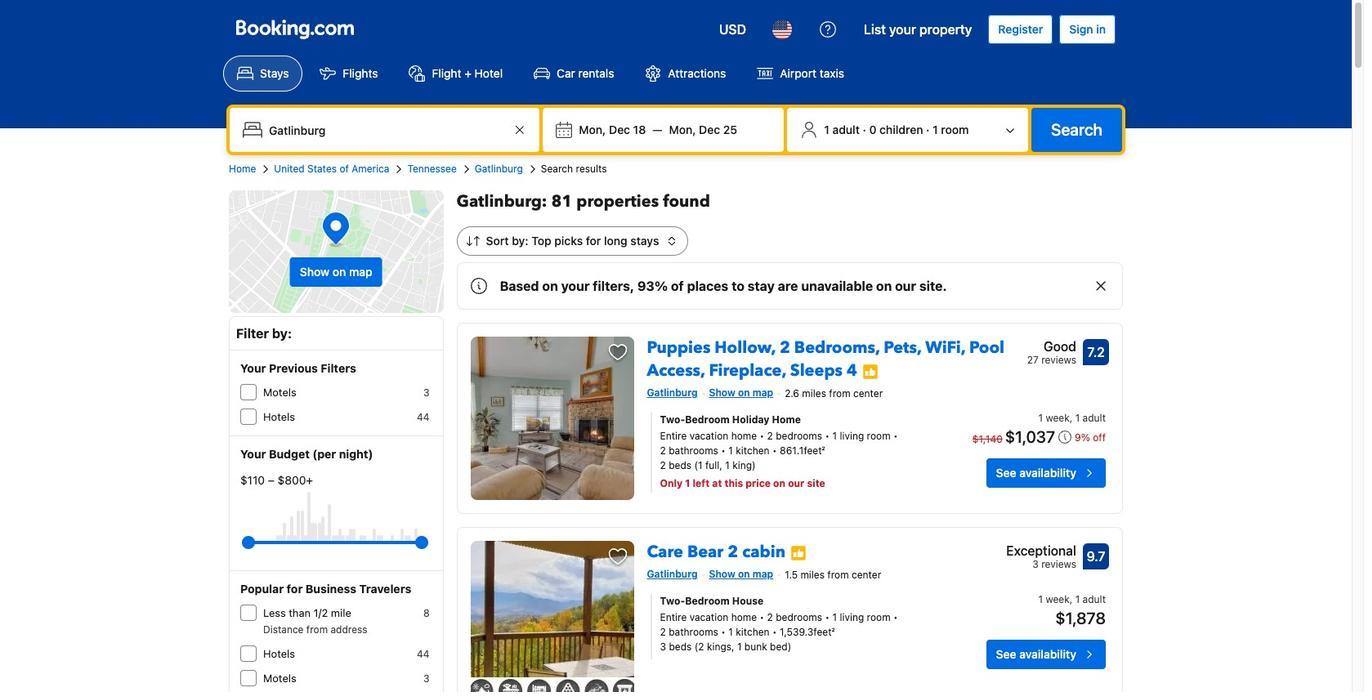 Task type: describe. For each thing, give the bounding box(es) containing it.
search results updated. gatlinburg: 81 properties found. applied filters: vacation homes. element
[[457, 191, 1124, 213]]

our inside 'two-bedroom holiday home entire vacation home • 2 bedrooms • 1 living room • 2 bathrooms • 1 kitchen • 861.1feet² 2 beds (1 full, 1 king) only 1 left at this price on our site'
[[789, 477, 805, 490]]

care bear 2 cabin image
[[471, 541, 634, 693]]

tennessee link
[[408, 162, 457, 177]]

list your property
[[864, 22, 973, 37]]

united states of america link
[[274, 162, 390, 177]]

two-bedroom house entire vacation home • 2 bedrooms • 1 living room • 2 bathrooms • 1 kitchen • 1,539.3feet² 3 beds (2 kings, 1 bunk bed)
[[660, 595, 899, 653]]

car rentals
[[557, 66, 615, 80]]

puppies hollow, 2 bedrooms, pets, wifi, pool access, fireplace, sleeps 4
[[647, 337, 1005, 382]]

18
[[634, 123, 646, 137]]

1 up $1,037
[[1039, 412, 1044, 424]]

1 week , 1 adult
[[1039, 412, 1107, 424]]

gatlinburg: 81 properties found
[[457, 191, 711, 213]]

register link
[[989, 15, 1054, 44]]

miles for cabin
[[801, 569, 825, 581]]

list your property link
[[855, 10, 982, 49]]

home link
[[229, 162, 256, 177]]

9%
[[1076, 432, 1091, 444]]

1 right children at the right of the page
[[933, 123, 939, 137]]

1.5
[[785, 569, 798, 581]]

2 dec from the left
[[699, 123, 721, 137]]

kings,
[[707, 641, 735, 653]]

2.6 miles from center
[[785, 388, 883, 400]]

good
[[1044, 339, 1077, 354]]

home inside 'two-bedroom holiday home entire vacation home • 2 bedrooms • 1 living room • 2 bathrooms • 1 kitchen • 861.1feet² 2 beds (1 full, 1 king) only 1 left at this price on our site'
[[732, 430, 757, 442]]

bunk
[[745, 641, 768, 653]]

pool
[[970, 337, 1005, 359]]

miles for bedrooms,
[[803, 388, 827, 400]]

bear
[[688, 541, 724, 563]]

Where are you going? field
[[263, 115, 511, 145]]

, for 1 week , 1 adult
[[1070, 412, 1073, 424]]

care bear 2 cabin
[[647, 541, 786, 563]]

vacation inside 'two-bedroom holiday home entire vacation home • 2 bedrooms • 1 living room • 2 bathrooms • 1 kitchen • 861.1feet² 2 beds (1 full, 1 king) only 1 left at this price on our site'
[[690, 430, 729, 442]]

room inside 'dropdown button'
[[942, 123, 970, 137]]

care
[[647, 541, 684, 563]]

places
[[687, 279, 729, 294]]

9% off
[[1076, 432, 1107, 444]]

0
[[870, 123, 877, 137]]

2 motels from the top
[[263, 672, 297, 685]]

search for search results
[[541, 163, 573, 175]]

0 vertical spatial home
[[229, 163, 256, 175]]

vacation inside two-bedroom house entire vacation home • 2 bedrooms • 1 living room • 2 bathrooms • 1 kitchen • 1,539.3feet² 3 beds (2 kings, 1 bunk bed)
[[690, 612, 729, 624]]

living inside 'two-bedroom holiday home entire vacation home • 2 bedrooms • 1 living room • 2 bathrooms • 1 kitchen • 861.1feet² 2 beds (1 full, 1 king) only 1 left at this price on our site'
[[840, 430, 865, 442]]

2 inside puppies hollow, 2 bedrooms, pets, wifi, pool access, fireplace, sleeps 4
[[780, 337, 791, 359]]

filters,
[[593, 279, 635, 294]]

than
[[289, 607, 311, 620]]

(1
[[695, 459, 703, 472]]

site.
[[920, 279, 948, 294]]

mile
[[331, 607, 351, 620]]

bedroom for bear
[[686, 595, 730, 608]]

1 down two-bedroom holiday home link
[[833, 430, 838, 442]]

found
[[663, 191, 711, 213]]

adult for 1 week , 1 adult $1,878
[[1083, 594, 1107, 606]]

1,539.3feet²
[[780, 626, 835, 639]]

site
[[808, 477, 826, 490]]

bathrooms inside 'two-bedroom holiday home entire vacation home • 2 bedrooms • 1 living room • 2 bathrooms • 1 kitchen • 861.1feet² 2 beds (1 full, 1 king) only 1 left at this price on our site'
[[669, 445, 719, 457]]

gatlinburg:
[[457, 191, 548, 213]]

exceptional 3 reviews
[[1007, 544, 1077, 571]]

pets,
[[884, 337, 922, 359]]

hotels for previous
[[263, 411, 295, 424]]

show on map button
[[290, 258, 383, 287]]

cabin
[[743, 541, 786, 563]]

less than 1/2 mile
[[263, 607, 351, 620]]

your for your previous filters
[[240, 361, 266, 375]]

flights link
[[306, 56, 392, 92]]

2.6
[[785, 388, 800, 400]]

1 week , 1 adult $1,878
[[1039, 594, 1107, 628]]

9.7
[[1087, 550, 1106, 564]]

address
[[331, 624, 368, 636]]

1 up king)
[[729, 445, 733, 457]]

your inside list your property link
[[890, 22, 917, 37]]

long
[[604, 234, 628, 248]]

popular
[[240, 582, 284, 596]]

rentals
[[579, 66, 615, 80]]

show for care
[[709, 568, 736, 581]]

2 · from the left
[[927, 123, 930, 137]]

1/2
[[314, 607, 328, 620]]

–
[[268, 474, 275, 487]]

map for puppies hollow, 2 bedrooms, pets, wifi, pool access, fireplace, sleeps 4
[[753, 387, 774, 399]]

from for cabin
[[828, 569, 849, 581]]

properties
[[577, 191, 659, 213]]

good 27 reviews
[[1028, 339, 1077, 366]]

—
[[653, 123, 663, 137]]

1 up 9%
[[1076, 412, 1081, 424]]

stays link
[[223, 56, 303, 92]]

reviews for puppies hollow, 2 bedrooms, pets, wifi, pool access, fireplace, sleeps 4
[[1042, 354, 1077, 366]]

, for 1 week , 1 adult $1,878
[[1070, 594, 1073, 606]]

1 right full,
[[726, 459, 730, 472]]

sort
[[486, 234, 509, 248]]

search button
[[1032, 108, 1123, 152]]

to
[[732, 279, 745, 294]]

united
[[274, 163, 305, 175]]

93%
[[638, 279, 668, 294]]

+
[[465, 66, 472, 80]]

see availability for puppies hollow, 2 bedrooms, pets, wifi, pool access, fireplace, sleeps 4
[[997, 466, 1077, 480]]

previous
[[269, 361, 318, 375]]

airport taxis
[[780, 66, 845, 80]]

(per
[[313, 447, 336, 461]]

1 mon, from the left
[[579, 123, 606, 137]]

popular for business travelers
[[240, 582, 412, 596]]

2 mon, from the left
[[669, 123, 696, 137]]

show on map for puppies hollow, 2 bedrooms, pets, wifi, pool access, fireplace, sleeps 4
[[709, 387, 774, 399]]

property
[[920, 22, 973, 37]]

home inside 'two-bedroom holiday home entire vacation home • 2 bedrooms • 1 living room • 2 bathrooms • 1 kitchen • 861.1feet² 2 beds (1 full, 1 king) only 1 left at this price on our site'
[[773, 414, 801, 426]]

filter
[[236, 326, 269, 341]]

7.2
[[1088, 345, 1105, 360]]

44 for your previous filters
[[417, 411, 430, 424]]

flight + hotel
[[432, 66, 503, 80]]

1 down exceptional 3 reviews
[[1039, 594, 1044, 606]]

gatlinburg link
[[475, 162, 523, 177]]

8
[[424, 608, 430, 620]]

list
[[864, 22, 886, 37]]

show inside show on map 'button'
[[300, 265, 330, 279]]

bedrooms,
[[795, 337, 880, 359]]

puppies
[[647, 337, 711, 359]]

week for 1 week , 1 adult $1,878
[[1046, 594, 1070, 606]]

two- for care bear 2 cabin
[[660, 595, 686, 608]]

show for puppies
[[709, 387, 736, 399]]

two- for puppies hollow, 2 bedrooms, pets, wifi, pool access, fireplace, sleeps 4
[[660, 414, 686, 426]]

0 vertical spatial this property is part of our preferred partner program. it's committed to providing excellent service and good value. it'll pay us a higher commission if you make a booking. image
[[863, 364, 879, 380]]

show on map for care bear 2 cabin
[[709, 568, 774, 581]]

$1,037
[[1006, 428, 1056, 446]]

flight
[[432, 66, 462, 80]]

$800+
[[278, 474, 313, 487]]

beds inside two-bedroom house entire vacation home • 2 bedrooms • 1 living room • 2 bathrooms • 1 kitchen • 1,539.3feet² 3 beds (2 kings, 1 bunk bed)
[[669, 641, 692, 653]]

$1,140
[[973, 433, 1003, 446]]

attractions link
[[632, 56, 740, 92]]

861.1feet²
[[780, 445, 826, 457]]

home inside two-bedroom house entire vacation home • 2 bedrooms • 1 living room • 2 bathrooms • 1 kitchen • 1,539.3feet² 3 beds (2 kings, 1 bunk bed)
[[732, 612, 757, 624]]

budget
[[269, 447, 310, 461]]

0 horizontal spatial of
[[340, 163, 349, 175]]

are
[[778, 279, 799, 294]]

based on your filters, 93% of places to stay are unavailable on our site.
[[500, 279, 948, 294]]

travelers
[[359, 582, 412, 596]]

two-bedroom holiday home entire vacation home • 2 bedrooms • 1 living room • 2 bathrooms • 1 kitchen • 861.1feet² 2 beds (1 full, 1 king) only 1 left at this price on our site
[[660, 414, 899, 490]]

scored 7.2 element
[[1084, 339, 1110, 366]]

puppies hollow, 2 bedrooms, pets, wifi, pool access, fireplace, sleeps 4 image
[[471, 337, 634, 501]]

show on map inside 'button'
[[300, 265, 373, 279]]

night)
[[339, 447, 373, 461]]



Task type: vqa. For each thing, say whether or not it's contained in the screenshot.
(2
yes



Task type: locate. For each thing, give the bounding box(es) containing it.
bedroom
[[686, 414, 730, 426], [686, 595, 730, 608]]

puppies hollow, 2 bedrooms, pets, wifi, pool access, fireplace, sleeps 4 link
[[647, 330, 1005, 382]]

0 vertical spatial living
[[840, 430, 865, 442]]

kitchen up king)
[[736, 445, 770, 457]]

on inside 'button'
[[333, 265, 346, 279]]

27
[[1028, 354, 1039, 366]]

bedroom left house
[[686, 595, 730, 608]]

$110 – $800+
[[240, 474, 313, 487]]

by: for sort
[[512, 234, 529, 248]]

bathrooms up the (2
[[669, 626, 719, 639]]

kitchen inside 'two-bedroom holiday home entire vacation home • 2 bedrooms • 1 living room • 2 bathrooms • 1 kitchen • 861.1feet² 2 beds (1 full, 1 king) only 1 left at this price on our site'
[[736, 445, 770, 457]]

1 vertical spatial map
[[753, 387, 774, 399]]

availability for care bear 2 cabin
[[1020, 648, 1077, 661]]

2 vacation from the top
[[690, 612, 729, 624]]

gatlinburg
[[475, 163, 523, 175], [647, 387, 698, 399], [647, 568, 698, 581]]

2 bedrooms from the top
[[776, 612, 823, 624]]

reviews for care bear 2 cabin
[[1042, 559, 1077, 571]]

entire down care
[[660, 612, 687, 624]]

home down "holiday"
[[732, 430, 757, 442]]

dec
[[609, 123, 631, 137], [699, 123, 721, 137]]

0 vertical spatial beds
[[669, 459, 692, 472]]

1 vertical spatial week
[[1046, 594, 1070, 606]]

room inside two-bedroom house entire vacation home • 2 bedrooms • 1 living room • 2 bathrooms • 1 kitchen • 1,539.3feet² 3 beds (2 kings, 1 bunk bed)
[[867, 612, 891, 624]]

living
[[840, 430, 865, 442], [840, 612, 865, 624]]

0 vertical spatial see availability
[[997, 466, 1077, 480]]

gatlinburg up gatlinburg:
[[475, 163, 523, 175]]

1 horizontal spatial for
[[586, 234, 601, 248]]

1 availability from the top
[[1020, 466, 1077, 480]]

reviews inside exceptional 3 reviews
[[1042, 559, 1077, 571]]

room right children at the right of the page
[[942, 123, 970, 137]]

2 week from the top
[[1046, 594, 1070, 606]]

your previous filters
[[240, 361, 356, 375]]

your
[[240, 361, 266, 375], [240, 447, 266, 461]]

1 vertical spatial bathrooms
[[669, 626, 719, 639]]

1 44 from the top
[[417, 411, 430, 424]]

reviews
[[1042, 354, 1077, 366], [1042, 559, 1077, 571]]

beds inside 'two-bedroom holiday home entire vacation home • 2 bedrooms • 1 living room • 2 bathrooms • 1 kitchen • 861.1feet² 2 beds (1 full, 1 king) only 1 left at this price on our site'
[[669, 459, 692, 472]]

$110
[[240, 474, 265, 487]]

1 beds from the top
[[669, 459, 692, 472]]

vacation
[[690, 430, 729, 442], [690, 612, 729, 624]]

motels down previous
[[263, 386, 297, 399]]

1 vertical spatial show on map
[[709, 387, 774, 399]]

0 vertical spatial ,
[[1070, 412, 1073, 424]]

see for care bear 2 cabin
[[997, 648, 1017, 661]]

0 vertical spatial bathrooms
[[669, 445, 719, 457]]

1 vertical spatial home
[[773, 414, 801, 426]]

1 vertical spatial search
[[541, 163, 573, 175]]

week up "$1,878"
[[1046, 594, 1070, 606]]

group
[[249, 530, 422, 556]]

flight + hotel link
[[395, 56, 517, 92]]

hollow,
[[715, 337, 776, 359]]

living down '1.5 miles from center'
[[840, 612, 865, 624]]

bedroom inside two-bedroom house entire vacation home • 2 bedrooms • 1 living room • 2 bathrooms • 1 kitchen • 1,539.3feet² 3 beds (2 kings, 1 bunk bed)
[[686, 595, 730, 608]]

see availability link down "$1,878"
[[987, 640, 1107, 670]]

0 vertical spatial 44
[[417, 411, 430, 424]]

1 see from the top
[[997, 466, 1017, 480]]

center for bedrooms,
[[854, 388, 883, 400]]

•
[[760, 430, 765, 442], [826, 430, 830, 442], [894, 430, 899, 442], [722, 445, 726, 457], [773, 445, 777, 457], [760, 612, 765, 624], [826, 612, 830, 624], [894, 612, 899, 624], [722, 626, 726, 639], [773, 626, 777, 639]]

0 horizontal spatial home
[[229, 163, 256, 175]]

reviews right 27
[[1042, 354, 1077, 366]]

map for care bear 2 cabin
[[753, 568, 774, 581]]

for up than
[[287, 582, 303, 596]]

availability for puppies hollow, 2 bedrooms, pets, wifi, pool access, fireplace, sleeps 4
[[1020, 466, 1077, 480]]

1 vertical spatial two-
[[660, 595, 686, 608]]

0 vertical spatial your
[[240, 361, 266, 375]]

0 vertical spatial of
[[340, 163, 349, 175]]

0 vertical spatial two-
[[660, 414, 686, 426]]

mon, right —
[[669, 123, 696, 137]]

0 vertical spatial kitchen
[[736, 445, 770, 457]]

mon, dec 25 button
[[663, 115, 744, 145]]

bedrooms inside two-bedroom house entire vacation home • 2 bedrooms • 1 living room • 2 bathrooms • 1 kitchen • 1,539.3feet² 3 beds (2 kings, 1 bunk bed)
[[776, 612, 823, 624]]

2 vertical spatial show on map
[[709, 568, 774, 581]]

entire
[[660, 430, 687, 442], [660, 612, 687, 624]]

1 bedrooms from the top
[[776, 430, 823, 442]]

beds left (1
[[669, 459, 692, 472]]

on inside 'two-bedroom holiday home entire vacation home • 2 bedrooms • 1 living room • 2 bathrooms • 1 kitchen • 861.1feet² 2 beds (1 full, 1 king) only 1 left at this price on our site'
[[774, 477, 786, 490]]

gatlinburg for care
[[647, 568, 698, 581]]

room inside 'two-bedroom holiday home entire vacation home • 2 bedrooms • 1 living room • 2 bathrooms • 1 kitchen • 861.1feet² 2 beds (1 full, 1 king) only 1 left at this price on our site'
[[867, 430, 891, 442]]

distance
[[263, 624, 304, 636]]

adult left 0
[[833, 123, 860, 137]]

exceptional
[[1007, 544, 1077, 559]]

1 living from the top
[[840, 430, 865, 442]]

1 vertical spatial home
[[732, 612, 757, 624]]

1 bathrooms from the top
[[669, 445, 719, 457]]

2 vertical spatial map
[[753, 568, 774, 581]]

hotels down distance
[[263, 648, 295, 661]]

king)
[[733, 459, 756, 472]]

adult
[[833, 123, 860, 137], [1083, 412, 1107, 424], [1083, 594, 1107, 606]]

exceptional element
[[1007, 541, 1077, 561]]

your for your budget (per night)
[[240, 447, 266, 461]]

· left 0
[[863, 123, 867, 137]]

our left site.
[[896, 279, 917, 294]]

2 bedroom from the top
[[686, 595, 730, 608]]

81
[[552, 191, 573, 213]]

1 horizontal spatial home
[[773, 414, 801, 426]]

search for search
[[1052, 120, 1103, 139]]

1 left 0
[[825, 123, 830, 137]]

1 vertical spatial your
[[240, 447, 266, 461]]

america
[[352, 163, 390, 175]]

center up two-bedroom house link
[[852, 569, 882, 581]]

see availability link down $1,037
[[987, 459, 1107, 488]]

2 kitchen from the top
[[736, 626, 770, 639]]

two- down the access,
[[660, 414, 686, 426]]

map inside show on map 'button'
[[349, 265, 373, 279]]

reviews inside good 27 reviews
[[1042, 354, 1077, 366]]

1 vertical spatial bedrooms
[[776, 612, 823, 624]]

adult up 9% off
[[1083, 412, 1107, 424]]

2 living from the top
[[840, 612, 865, 624]]

2 vertical spatial from
[[307, 624, 328, 636]]

1 , from the top
[[1070, 412, 1073, 424]]

1 vertical spatial living
[[840, 612, 865, 624]]

living down 2.6 miles from center
[[840, 430, 865, 442]]

0 horizontal spatial this property is part of our preferred partner program. it's committed to providing excellent service and good value. it'll pay us a higher commission if you make a booking. image
[[791, 545, 807, 562]]

bedrooms inside 'two-bedroom holiday home entire vacation home • 2 bedrooms • 1 living room • 2 bathrooms • 1 kitchen • 861.1feet² 2 beds (1 full, 1 king) only 1 left at this price on our site'
[[776, 430, 823, 442]]

2 see availability from the top
[[997, 648, 1077, 661]]

2 44 from the top
[[417, 649, 430, 661]]

hotels
[[263, 411, 295, 424], [263, 648, 295, 661]]

your left filters,
[[561, 279, 590, 294]]

see availability link for care bear 2 cabin
[[987, 640, 1107, 670]]

2 see availability link from the top
[[987, 640, 1107, 670]]

entire inside 'two-bedroom holiday home entire vacation home • 2 bedrooms • 1 living room • 2 bathrooms • 1 kitchen • 861.1feet² 2 beds (1 full, 1 king) only 1 left at this price on our site'
[[660, 430, 687, 442]]

our
[[896, 279, 917, 294], [789, 477, 805, 490]]

44 for popular for business travelers
[[417, 649, 430, 661]]

3 inside exceptional 3 reviews
[[1033, 559, 1039, 571]]

room down 2.6 miles from center
[[867, 430, 891, 442]]

1 kitchen from the top
[[736, 445, 770, 457]]

1 horizontal spatial this property is part of our preferred partner program. it's committed to providing excellent service and good value. it'll pay us a higher commission if you make a booking. image
[[863, 364, 879, 380]]

2 two- from the top
[[660, 595, 686, 608]]

see availability
[[997, 466, 1077, 480], [997, 648, 1077, 661]]

from for bedrooms,
[[830, 388, 851, 400]]

bathrooms inside two-bedroom house entire vacation home • 2 bedrooms • 1 living room • 2 bathrooms • 1 kitchen • 1,539.3feet² 3 beds (2 kings, 1 bunk bed)
[[669, 626, 719, 639]]

0 vertical spatial this property is part of our preferred partner program. it's committed to providing excellent service and good value. it'll pay us a higher commission if you make a booking. image
[[863, 364, 879, 380]]

two-
[[660, 414, 686, 426], [660, 595, 686, 608]]

1 left left
[[686, 477, 691, 490]]

1 up 1,539.3feet²
[[833, 612, 838, 624]]

1 adult · 0 children · 1 room button
[[794, 114, 1022, 146]]

from down "4"
[[830, 388, 851, 400]]

2 see from the top
[[997, 648, 1017, 661]]

25
[[724, 123, 738, 137]]

sign in link
[[1060, 15, 1116, 44]]

0 vertical spatial search
[[1052, 120, 1103, 139]]

1 up kings,
[[729, 626, 733, 639]]

bedroom left "holiday"
[[686, 414, 730, 426]]

1 vertical spatial 44
[[417, 649, 430, 661]]

0 vertical spatial our
[[896, 279, 917, 294]]

0 vertical spatial from
[[830, 388, 851, 400]]

0 vertical spatial gatlinburg
[[475, 163, 523, 175]]

1 vertical spatial see
[[997, 648, 1017, 661]]

2 home from the top
[[732, 612, 757, 624]]

usd button
[[710, 10, 756, 49]]

this property is part of our preferred partner program. it's committed to providing excellent service and good value. it'll pay us a higher commission if you make a booking. image up 1.5
[[791, 545, 807, 562]]

business
[[306, 582, 357, 596]]

center for cabin
[[852, 569, 882, 581]]

1 vertical spatial see availability link
[[987, 640, 1107, 670]]

motels
[[263, 386, 297, 399], [263, 672, 297, 685]]

· right children at the right of the page
[[927, 123, 930, 137]]

by: right filter
[[272, 326, 292, 341]]

1 vertical spatial entire
[[660, 612, 687, 624]]

0 horizontal spatial search
[[541, 163, 573, 175]]

two- inside 'two-bedroom holiday home entire vacation home • 2 bedrooms • 1 living room • 2 bathrooms • 1 kitchen • 861.1feet² 2 beds (1 full, 1 king) only 1 left at this price on our site'
[[660, 414, 686, 426]]

bedrooms up '861.1feet²'
[[776, 430, 823, 442]]

1 vertical spatial beds
[[669, 641, 692, 653]]

1 motels from the top
[[263, 386, 297, 399]]

0 horizontal spatial ·
[[863, 123, 867, 137]]

taxis
[[820, 66, 845, 80]]

care bear 2 cabin link
[[647, 535, 786, 563]]

bathrooms up (1
[[669, 445, 719, 457]]

off
[[1094, 432, 1107, 444]]

at
[[713, 477, 722, 490]]

mon, up results
[[579, 123, 606, 137]]

attractions
[[669, 66, 727, 80]]

see availability for care bear 2 cabin
[[997, 648, 1077, 661]]

1 up "$1,878"
[[1076, 594, 1081, 606]]

booking.com image
[[236, 20, 354, 39]]

search inside button
[[1052, 120, 1103, 139]]

our left site
[[789, 477, 805, 490]]

miles right 1.5
[[801, 569, 825, 581]]

vacation up full,
[[690, 430, 729, 442]]

car rentals link
[[520, 56, 628, 92]]

this property is part of our preferred partner program. it's committed to providing excellent service and good value. it'll pay us a higher commission if you make a booking. image right "4"
[[863, 364, 879, 380]]

1 vertical spatial adult
[[1083, 412, 1107, 424]]

2 vertical spatial gatlinburg
[[647, 568, 698, 581]]

dec left 18
[[609, 123, 631, 137]]

gatlinburg down care
[[647, 568, 698, 581]]

bedroom for hollow,
[[686, 414, 730, 426]]

kitchen inside two-bedroom house entire vacation home • 2 bedrooms • 1 living room • 2 bathrooms • 1 kitchen • 1,539.3feet² 3 beds (2 kings, 1 bunk bed)
[[736, 626, 770, 639]]

filter by:
[[236, 326, 292, 341]]

1 see availability from the top
[[997, 466, 1077, 480]]

see for puppies hollow, 2 bedrooms, pets, wifi, pool access, fireplace, sleeps 4
[[997, 466, 1017, 480]]

2 availability from the top
[[1020, 648, 1077, 661]]

1 horizontal spatial mon,
[[669, 123, 696, 137]]

see availability down 1 week , 1 adult $1,878
[[997, 648, 1077, 661]]

gatlinburg for puppies
[[647, 387, 698, 399]]

0 vertical spatial map
[[349, 265, 373, 279]]

·
[[863, 123, 867, 137], [927, 123, 930, 137]]

this property is part of our preferred partner program. it's committed to providing excellent service and good value. it'll pay us a higher commission if you make a booking. image up 1.5
[[791, 545, 807, 562]]

living inside two-bedroom house entire vacation home • 2 bedrooms • 1 living room • 2 bathrooms • 1 kitchen • 1,539.3feet² 3 beds (2 kings, 1 bunk bed)
[[840, 612, 865, 624]]

sort by: top picks for long stays
[[486, 234, 659, 248]]

1 week from the top
[[1046, 412, 1070, 424]]

your right list
[[890, 22, 917, 37]]

from down 1/2
[[307, 624, 328, 636]]

by: left the top
[[512, 234, 529, 248]]

1 two- from the top
[[660, 414, 686, 426]]

hotel
[[475, 66, 503, 80]]

0 vertical spatial availability
[[1020, 466, 1077, 480]]

2 hotels from the top
[[263, 648, 295, 661]]

adult inside 1 week , 1 adult $1,878
[[1083, 594, 1107, 606]]

3
[[424, 387, 430, 399], [1033, 559, 1039, 571], [660, 641, 667, 653], [424, 673, 430, 685]]

2 vertical spatial adult
[[1083, 594, 1107, 606]]

1 vertical spatial motels
[[263, 672, 297, 685]]

bedrooms
[[776, 430, 823, 442], [776, 612, 823, 624]]

price
[[746, 477, 771, 490]]

1 vertical spatial gatlinburg
[[647, 387, 698, 399]]

adult for 1 week , 1 adult
[[1083, 412, 1107, 424]]

1 left bunk
[[738, 641, 742, 653]]

0 vertical spatial reviews
[[1042, 354, 1077, 366]]

full,
[[706, 459, 723, 472]]

good element
[[1028, 337, 1077, 357]]

0 vertical spatial entire
[[660, 430, 687, 442]]

picks
[[555, 234, 583, 248]]

bathrooms
[[669, 445, 719, 457], [669, 626, 719, 639]]

airport taxis link
[[744, 56, 859, 92]]

1 home from the top
[[732, 430, 757, 442]]

for left long
[[586, 234, 601, 248]]

room down '1.5 miles from center'
[[867, 612, 891, 624]]

0 vertical spatial room
[[942, 123, 970, 137]]

miles right 2.6
[[803, 388, 827, 400]]

0 vertical spatial center
[[854, 388, 883, 400]]

1 bedroom from the top
[[686, 414, 730, 426]]

by:
[[512, 234, 529, 248], [272, 326, 292, 341]]

1 vertical spatial availability
[[1020, 648, 1077, 661]]

1 vertical spatial by:
[[272, 326, 292, 341]]

beds
[[669, 459, 692, 472], [669, 641, 692, 653]]

1 vacation from the top
[[690, 430, 729, 442]]

1 vertical spatial center
[[852, 569, 882, 581]]

for
[[586, 234, 601, 248], [287, 582, 303, 596]]

0 vertical spatial see availability link
[[987, 459, 1107, 488]]

0 vertical spatial see
[[997, 466, 1017, 480]]

availability down "$1,878"
[[1020, 648, 1077, 661]]

0 horizontal spatial this property is part of our preferred partner program. it's committed to providing excellent service and good value. it'll pay us a higher commission if you make a booking. image
[[791, 545, 807, 562]]

room
[[942, 123, 970, 137], [867, 430, 891, 442], [867, 612, 891, 624]]

1 hotels from the top
[[263, 411, 295, 424]]

see availability down $1,037
[[997, 466, 1077, 480]]

0 vertical spatial for
[[586, 234, 601, 248]]

1 vertical spatial room
[[867, 430, 891, 442]]

by: for filter
[[272, 326, 292, 341]]

1 horizontal spatial this property is part of our preferred partner program. it's committed to providing excellent service and good value. it'll pay us a higher commission if you make a booking. image
[[863, 364, 879, 380]]

0 vertical spatial bedroom
[[686, 414, 730, 426]]

hotels up budget
[[263, 411, 295, 424]]

this property is part of our preferred partner program. it's committed to providing excellent service and good value. it'll pay us a higher commission if you make a booking. image
[[863, 364, 879, 380], [791, 545, 807, 562]]

0 vertical spatial home
[[732, 430, 757, 442]]

based
[[500, 279, 539, 294]]

1 see availability link from the top
[[987, 459, 1107, 488]]

1 · from the left
[[863, 123, 867, 137]]

1 horizontal spatial dec
[[699, 123, 721, 137]]

week up $1,037
[[1046, 412, 1070, 424]]

0 vertical spatial adult
[[833, 123, 860, 137]]

reviews left 9.7
[[1042, 559, 1077, 571]]

1 vertical spatial kitchen
[[736, 626, 770, 639]]

1 vertical spatial ,
[[1070, 594, 1073, 606]]

home left the united
[[229, 163, 256, 175]]

week inside 1 week , 1 adult $1,878
[[1046, 594, 1070, 606]]

2 , from the top
[[1070, 594, 1073, 606]]

2 bathrooms from the top
[[669, 626, 719, 639]]

1 vertical spatial bedroom
[[686, 595, 730, 608]]

2 vertical spatial show
[[709, 568, 736, 581]]

gatlinburg down the access,
[[647, 387, 698, 399]]

hotels for for
[[263, 648, 295, 661]]

your
[[890, 22, 917, 37], [561, 279, 590, 294]]

register
[[999, 22, 1044, 36]]

kitchen up bunk
[[736, 626, 770, 639]]

two- down care
[[660, 595, 686, 608]]

adult inside 'dropdown button'
[[833, 123, 860, 137]]

home
[[732, 430, 757, 442], [732, 612, 757, 624]]

two- inside two-bedroom house entire vacation home • 2 bedrooms • 1 living room • 2 bathrooms • 1 kitchen • 1,539.3feet² 3 beds (2 kings, 1 bunk bed)
[[660, 595, 686, 608]]

1 vertical spatial this property is part of our preferred partner program. it's committed to providing excellent service and good value. it'll pay us a higher commission if you make a booking. image
[[791, 545, 807, 562]]

this property is part of our preferred partner program. it's committed to providing excellent service and good value. it'll pay us a higher commission if you make a booking. image right "4"
[[863, 364, 879, 380]]

1 vertical spatial our
[[789, 477, 805, 490]]

center down "4"
[[854, 388, 883, 400]]

this property is part of our preferred partner program. it's committed to providing excellent service and good value. it'll pay us a higher commission if you make a booking. image
[[863, 364, 879, 380], [791, 545, 807, 562]]

1 vertical spatial vacation
[[690, 612, 729, 624]]

week for 1 week , 1 adult
[[1046, 412, 1070, 424]]

home
[[229, 163, 256, 175], [773, 414, 801, 426]]

bedroom inside 'two-bedroom holiday home entire vacation home • 2 bedrooms • 1 living room • 2 bathrooms • 1 kitchen • 861.1feet² 2 beds (1 full, 1 king) only 1 left at this price on our site'
[[686, 414, 730, 426]]

two-bedroom house link
[[660, 594, 937, 609]]

sign in
[[1070, 22, 1107, 36]]

your budget (per night)
[[240, 447, 373, 461]]

dec left 25
[[699, 123, 721, 137]]

0 vertical spatial motels
[[263, 386, 297, 399]]

0 vertical spatial vacation
[[690, 430, 729, 442]]

availability down $1,037
[[1020, 466, 1077, 480]]

0 horizontal spatial our
[[789, 477, 805, 490]]

, inside 1 week , 1 adult $1,878
[[1070, 594, 1073, 606]]

stays
[[260, 66, 289, 80]]

1 horizontal spatial search
[[1052, 120, 1103, 139]]

your down filter
[[240, 361, 266, 375]]

1 horizontal spatial our
[[896, 279, 917, 294]]

1 reviews from the top
[[1042, 354, 1077, 366]]

vacation up the (2
[[690, 612, 729, 624]]

1 horizontal spatial by:
[[512, 234, 529, 248]]

1 horizontal spatial your
[[890, 22, 917, 37]]

wifi,
[[926, 337, 966, 359]]

0 horizontal spatial dec
[[609, 123, 631, 137]]

1 entire from the top
[[660, 430, 687, 442]]

1 vertical spatial hotels
[[263, 648, 295, 661]]

home down house
[[732, 612, 757, 624]]

4
[[847, 360, 858, 382]]

2 your from the top
[[240, 447, 266, 461]]

1 vertical spatial reviews
[[1042, 559, 1077, 571]]

flights
[[343, 66, 378, 80]]

1 dec from the left
[[609, 123, 631, 137]]

0 vertical spatial show on map
[[300, 265, 373, 279]]

of right 'states'
[[340, 163, 349, 175]]

your up $110
[[240, 447, 266, 461]]

1 adult · 0 children · 1 room
[[825, 123, 970, 137]]

2 reviews from the top
[[1042, 559, 1077, 571]]

1 vertical spatial miles
[[801, 569, 825, 581]]

filters
[[321, 361, 356, 375]]

3 inside two-bedroom house entire vacation home • 2 bedrooms • 1 living room • 2 bathrooms • 1 kitchen • 1,539.3feet² 3 beds (2 kings, 1 bunk bed)
[[660, 641, 667, 653]]

0 horizontal spatial for
[[287, 582, 303, 596]]

1 vertical spatial show
[[709, 387, 736, 399]]

motels down distance
[[263, 672, 297, 685]]

1 horizontal spatial ·
[[927, 123, 930, 137]]

2 entire from the top
[[660, 612, 687, 624]]

scored 9.7 element
[[1084, 544, 1110, 570]]

home down 2.6
[[773, 414, 801, 426]]

0 vertical spatial miles
[[803, 388, 827, 400]]

2 beds from the top
[[669, 641, 692, 653]]

this
[[725, 477, 744, 490]]

1 vertical spatial this property is part of our preferred partner program. it's committed to providing excellent service and good value. it'll pay us a higher commission if you make a booking. image
[[791, 545, 807, 562]]

adult up "$1,878"
[[1083, 594, 1107, 606]]

1 vertical spatial of
[[671, 279, 684, 294]]

0 vertical spatial your
[[890, 22, 917, 37]]

1 your from the top
[[240, 361, 266, 375]]

0 vertical spatial show
[[300, 265, 330, 279]]

entire inside two-bedroom house entire vacation home • 2 bedrooms • 1 living room • 2 bathrooms • 1 kitchen • 1,539.3feet² 3 beds (2 kings, 1 bunk bed)
[[660, 612, 687, 624]]

0 horizontal spatial your
[[561, 279, 590, 294]]

of right 93%
[[671, 279, 684, 294]]

from right 1.5
[[828, 569, 849, 581]]

1 vertical spatial see availability
[[997, 648, 1077, 661]]

bedrooms down two-bedroom house link
[[776, 612, 823, 624]]

0 vertical spatial hotels
[[263, 411, 295, 424]]

beds left the (2
[[669, 641, 692, 653]]

see availability link for puppies hollow, 2 bedrooms, pets, wifi, pool access, fireplace, sleeps 4
[[987, 459, 1107, 488]]

entire up the only
[[660, 430, 687, 442]]

0 vertical spatial bedrooms
[[776, 430, 823, 442]]

2
[[780, 337, 791, 359], [768, 430, 774, 442], [660, 445, 666, 457], [660, 459, 666, 472], [728, 541, 739, 563], [768, 612, 774, 624], [660, 626, 666, 639]]

bed)
[[770, 641, 792, 653]]

2 vertical spatial room
[[867, 612, 891, 624]]



